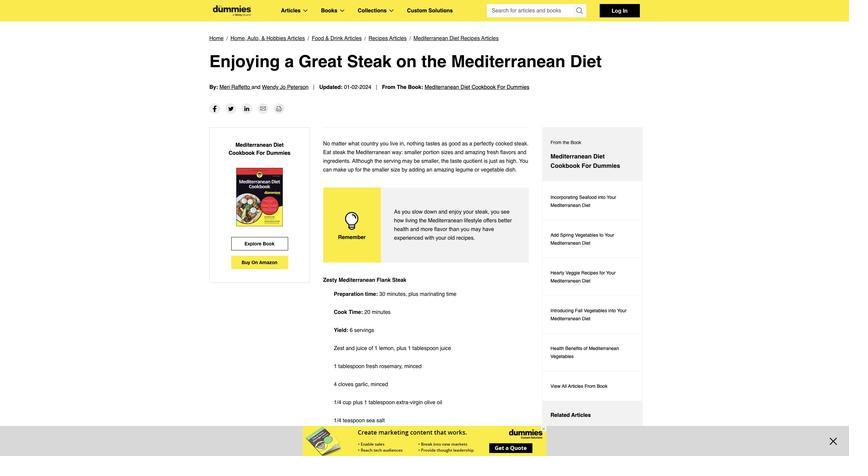 Task type: describe. For each thing, give the bounding box(es) containing it.
minutes,
[[387, 292, 407, 298]]

2 horizontal spatial book
[[597, 384, 608, 389]]

vegetables for into
[[584, 308, 607, 314]]

food
[[312, 35, 324, 42]]

1 & from the left
[[262, 35, 265, 42]]

diet inside the add spring vegetables to your mediterranean diet
[[582, 241, 591, 246]]

fresh inside no matter what country you live in, nothing tastes as good as a perfectly cooked steak. eat steak the mediterranean way: smaller portion sizes and amazing fresh flavors and ingredients. although the serving may be smaller, the taste quotient is just as high. you can make up for the smaller size by adding an amazing legume or vegetable dish.
[[487, 150, 499, 156]]

garlic,
[[355, 382, 369, 388]]

log in link
[[600, 4, 640, 17]]

1 vertical spatial for
[[256, 150, 265, 156]]

4 cloves garlic, minced
[[334, 382, 388, 388]]

2 horizontal spatial as
[[499, 158, 505, 164]]

mediterranean diet recipes articles
[[414, 35, 499, 42]]

have
[[483, 227, 494, 233]]

incorporating seafood into your mediterranean diet link
[[543, 183, 643, 221]]

0 vertical spatial plus
[[409, 292, 419, 298]]

and left wendy
[[252, 84, 261, 90]]

mediterranean inside as you slow down and enjoy your steak, you see how living the mediterranean lifestyle offers better health and more flavor than you may have experienced with your old recipes.
[[428, 218, 463, 224]]

meri raffetto link
[[220, 84, 252, 90]]

preparation
[[334, 292, 364, 298]]

to
[[600, 233, 604, 238]]

sizes
[[441, 150, 453, 156]]

logo image
[[209, 5, 254, 16]]

great
[[299, 52, 343, 71]]

1 horizontal spatial for
[[498, 84, 506, 90]]

health
[[551, 346, 564, 352]]

zesty
[[323, 278, 337, 284]]

enjoy
[[449, 209, 462, 215]]

hearty veggie recipes for your mediterranean diet link
[[543, 259, 643, 296]]

an
[[427, 167, 433, 173]]

on
[[252, 260, 258, 266]]

recipes.
[[457, 235, 475, 241]]

from the book
[[551, 140, 582, 145]]

and up taste
[[455, 150, 464, 156]]

mediterranean diet cookbook for dummies tab
[[543, 128, 643, 182]]

yield:
[[334, 328, 348, 334]]

home, auto, & hobbies articles link
[[231, 34, 305, 43]]

2 pounds flank steak, trimmed of excess fat
[[334, 436, 437, 442]]

2 vertical spatial tablespoon
[[369, 400, 395, 406]]

you up recipes.
[[461, 227, 470, 233]]

introducing
[[551, 308, 574, 314]]

1 horizontal spatial of
[[407, 436, 411, 442]]

0 horizontal spatial recipes
[[369, 35, 388, 42]]

0 horizontal spatial cookbook
[[229, 150, 255, 156]]

view
[[551, 384, 561, 389]]

1 horizontal spatial minced
[[405, 364, 422, 370]]

lemon,
[[379, 346, 395, 352]]

the
[[397, 84, 407, 90]]

log
[[612, 7, 622, 14]]

1 horizontal spatial as
[[462, 141, 468, 147]]

0 horizontal spatial plus
[[353, 400, 363, 406]]

matter
[[332, 141, 347, 147]]

1/4 for 1/4 cup plus 1 tablespoon extra-virgin olive oil
[[334, 400, 342, 406]]

your for to
[[605, 233, 615, 238]]

vegetables inside health benefits of mediterranean vegetables
[[551, 354, 574, 360]]

meri
[[220, 84, 230, 90]]

wendy jo peterson link
[[262, 84, 309, 90]]

by
[[402, 167, 408, 173]]

zest and juice of 1 lemon, plus 1 tablespoon juice
[[334, 346, 451, 352]]

may inside as you slow down and enjoy your steak, you see how living the mediterranean lifestyle offers better health and more flavor than you may have experienced with your old recipes.
[[471, 227, 481, 233]]

legume
[[456, 167, 473, 173]]

recipes articles
[[369, 35, 407, 42]]

mediterranean diet cookbook for dummies tab list
[[543, 128, 643, 432]]

wendy
[[262, 84, 279, 90]]

1/4 teaspoon sea salt
[[334, 418, 385, 424]]

30
[[380, 292, 386, 298]]

preparation time: 30 minutes, plus marinating time
[[334, 292, 457, 298]]

1 tablespoon fresh rosemary, minced
[[334, 364, 422, 370]]

health benefits of mediterranean vegetables link
[[543, 334, 643, 372]]

0 horizontal spatial a
[[285, 52, 294, 71]]

1 vertical spatial minced
[[371, 382, 388, 388]]

you right as
[[402, 209, 411, 215]]

2 horizontal spatial tablespoon
[[413, 346, 439, 352]]

and down steak.
[[518, 150, 527, 156]]

0 horizontal spatial of
[[369, 346, 373, 352]]

hobbies
[[267, 35, 286, 42]]

for inside hearty veggie recipes for your mediterranean diet
[[600, 271, 605, 276]]

quotient
[[464, 158, 483, 164]]

taste
[[451, 158, 462, 164]]

of inside health benefits of mediterranean vegetables
[[584, 346, 588, 352]]

jo
[[280, 84, 286, 90]]

by: meri raffetto and wendy jo peterson
[[209, 84, 309, 90]]

1 vertical spatial tablespoon
[[339, 364, 365, 370]]

minutes
[[372, 310, 391, 316]]

custom solutions link
[[407, 6, 453, 15]]

diet inside incorporating seafood into your mediterranean diet
[[582, 203, 591, 208]]

down
[[424, 209, 437, 215]]

02-
[[352, 84, 360, 90]]

teaspoon
[[343, 418, 365, 424]]

related articles tab
[[543, 402, 643, 430]]

updated: 01-02-2024
[[319, 84, 372, 90]]

0 horizontal spatial amazing
[[434, 167, 454, 173]]

offers
[[484, 218, 497, 224]]

a inside no matter what country you live in, nothing tastes as good as a perfectly cooked steak. eat steak the mediterranean way: smaller portion sizes and amazing fresh flavors and ingredients. although the serving may be smaller, the taste quotient is just as high. you can make up for the smaller size by adding an amazing legume or vegetable dish.
[[470, 141, 473, 147]]

flavor
[[435, 227, 448, 233]]

tastes
[[426, 141, 440, 147]]

excess
[[413, 436, 430, 442]]

diet inside introducing fall vegetables into your mediterranean diet
[[582, 316, 591, 322]]

flank
[[358, 436, 369, 442]]

food & drink articles link
[[312, 34, 362, 43]]

into inside introducing fall vegetables into your mediterranean diet
[[609, 308, 616, 314]]

0 vertical spatial advertisement region
[[543, 95, 643, 178]]

cloves
[[339, 382, 354, 388]]

health
[[394, 227, 409, 233]]

open article categories image
[[303, 9, 308, 12]]

for inside no matter what country you live in, nothing tastes as good as a perfectly cooked steak. eat steak the mediterranean way: smaller portion sizes and amazing fresh flavors and ingredients. although the serving may be smaller, the taste quotient is just as high. you can make up for the smaller size by adding an amazing legume or vegetable dish.
[[356, 167, 362, 173]]

1 right "lemon,"
[[408, 346, 411, 352]]

1 vertical spatial plus
[[397, 346, 407, 352]]

slow
[[412, 209, 423, 215]]

steak for flank
[[392, 278, 407, 284]]

1 vertical spatial advertisement region
[[303, 427, 547, 457]]

1 left "lemon,"
[[375, 346, 378, 352]]

sea
[[367, 418, 375, 424]]

by:
[[209, 84, 218, 90]]

from inside "view all articles from book" link
[[585, 384, 596, 389]]

cookbook inside tab
[[551, 162, 580, 169]]

open book categories image
[[340, 9, 345, 12]]

ingredients.
[[323, 158, 351, 164]]

from for from the book: mediterranean diet cookbook for dummies
[[382, 84, 396, 90]]

make
[[333, 167, 347, 173]]

pounds
[[339, 436, 356, 442]]

mediterranean inside the add spring vegetables to your mediterranean diet
[[551, 241, 581, 246]]

incorporating
[[551, 195, 578, 200]]

hearty
[[551, 271, 565, 276]]

trimmed
[[386, 436, 406, 442]]

oil
[[437, 400, 442, 406]]

servings
[[354, 328, 374, 334]]

country
[[361, 141, 379, 147]]

steak
[[333, 150, 346, 156]]

1 horizontal spatial amazing
[[465, 150, 486, 156]]

steak, inside as you slow down and enjoy your steak, you see how living the mediterranean lifestyle offers better health and more flavor than you may have experienced with your old recipes.
[[475, 209, 490, 215]]



Task type: vqa. For each thing, say whether or not it's contained in the screenshot.
WordPress in the Designing a Website with WordPress Designers
no



Task type: locate. For each thing, give the bounding box(es) containing it.
fresh up just
[[487, 150, 499, 156]]

1 vertical spatial dummies
[[267, 150, 291, 156]]

zest
[[334, 346, 344, 352]]

add
[[551, 233, 559, 238]]

minced right garlic,
[[371, 382, 388, 388]]

mediterranean inside tab
[[551, 153, 592, 160]]

2 vertical spatial cookbook
[[551, 162, 580, 169]]

recipes for hearty veggie recipes for your mediterranean diet
[[582, 271, 599, 276]]

1 horizontal spatial may
[[471, 227, 481, 233]]

0 vertical spatial for
[[498, 84, 506, 90]]

steak,
[[475, 209, 490, 215], [370, 436, 385, 442]]

1/4 for 1/4 teaspoon sea salt
[[334, 418, 342, 424]]

your inside hearty veggie recipes for your mediterranean diet
[[607, 271, 616, 276]]

1 horizontal spatial your
[[463, 209, 474, 215]]

the inside as you slow down and enjoy your steak, you see how living the mediterranean lifestyle offers better health and more flavor than you may have experienced with your old recipes.
[[419, 218, 427, 224]]

into right fall
[[609, 308, 616, 314]]

from inside mediterranean diet cookbook for dummies tab
[[551, 140, 562, 145]]

no
[[323, 141, 330, 147]]

1 horizontal spatial plus
[[397, 346, 407, 352]]

related articles
[[551, 413, 591, 419]]

open collections list image
[[390, 9, 394, 12]]

1 horizontal spatial smaller
[[405, 150, 422, 156]]

0 vertical spatial fresh
[[487, 150, 499, 156]]

2 horizontal spatial cookbook
[[551, 162, 580, 169]]

can
[[323, 167, 332, 173]]

2 vertical spatial from
[[585, 384, 596, 389]]

health benefits of mediterranean vegetables
[[551, 346, 619, 360]]

explore
[[245, 241, 262, 247]]

plus right cup
[[353, 400, 363, 406]]

in
[[623, 7, 628, 14]]

1 vertical spatial fresh
[[366, 364, 378, 370]]

mediterranean inside health benefits of mediterranean vegetables
[[589, 346, 619, 352]]

advertisement region
[[543, 95, 643, 178], [303, 427, 547, 457]]

1 vertical spatial your
[[436, 235, 446, 241]]

steak up 2024
[[347, 52, 392, 71]]

view all articles from book
[[551, 384, 608, 389]]

1 horizontal spatial &
[[326, 35, 329, 42]]

2 vertical spatial vegetables
[[551, 354, 574, 360]]

veggie
[[566, 271, 580, 276]]

may
[[403, 158, 413, 164], [471, 227, 481, 233]]

extra-
[[397, 400, 410, 406]]

mediterranean diet cookbook for dummies inside tab
[[551, 153, 621, 169]]

2 horizontal spatial recipes
[[582, 271, 599, 276]]

2 & from the left
[[326, 35, 329, 42]]

0 vertical spatial may
[[403, 158, 413, 164]]

juice
[[356, 346, 367, 352], [440, 346, 451, 352]]

for right veggie
[[600, 271, 605, 276]]

0 horizontal spatial smaller
[[372, 167, 389, 173]]

your down flavor
[[436, 235, 446, 241]]

than
[[449, 227, 460, 233]]

your inside incorporating seafood into your mediterranean diet
[[607, 195, 617, 200]]

1 juice from the left
[[356, 346, 367, 352]]

as up sizes
[[442, 141, 448, 147]]

your for for
[[607, 271, 616, 276]]

1 horizontal spatial cookbook
[[472, 84, 496, 90]]

all
[[562, 384, 567, 389]]

2024
[[360, 84, 372, 90]]

smaller down serving
[[372, 167, 389, 173]]

fresh
[[487, 150, 499, 156], [366, 364, 378, 370]]

book image image
[[236, 168, 283, 227]]

may inside no matter what country you live in, nothing tastes as good as a perfectly cooked steak. eat steak the mediterranean way: smaller portion sizes and amazing fresh flavors and ingredients. although the serving may be smaller, the taste quotient is just as high. you can make up for the smaller size by adding an amazing legume or vegetable dish.
[[403, 158, 413, 164]]

smaller down nothing
[[405, 150, 422, 156]]

no matter what country you live in, nothing tastes as good as a perfectly cooked steak. eat steak the mediterranean way: smaller portion sizes and amazing fresh flavors and ingredients. although the serving may be smaller, the taste quotient is just as high. you can make up for the smaller size by adding an amazing legume or vegetable dish.
[[323, 141, 529, 173]]

auto,
[[248, 35, 260, 42]]

2 horizontal spatial for
[[582, 162, 592, 169]]

1 vertical spatial from
[[551, 140, 562, 145]]

2 vertical spatial dummies
[[593, 162, 621, 169]]

2 vertical spatial for
[[582, 162, 592, 169]]

as right just
[[499, 158, 505, 164]]

2 vertical spatial book
[[597, 384, 608, 389]]

vegetables down health
[[551, 354, 574, 360]]

for inside mediterranean diet cookbook for dummies tab
[[582, 162, 592, 169]]

amazing right an
[[434, 167, 454, 173]]

0 vertical spatial cookbook
[[472, 84, 496, 90]]

your up lifestyle at top right
[[463, 209, 474, 215]]

related articles button
[[543, 402, 643, 430]]

way:
[[392, 150, 403, 156]]

& right "auto,"
[[262, 35, 265, 42]]

dummies inside mediterranean diet cookbook for dummies tab
[[593, 162, 621, 169]]

1 horizontal spatial steak,
[[475, 209, 490, 215]]

books
[[321, 8, 338, 14]]

2 juice from the left
[[440, 346, 451, 352]]

mediterranean inside incorporating seafood into your mediterranean diet
[[551, 203, 581, 208]]

you left live
[[380, 141, 389, 147]]

1 horizontal spatial a
[[470, 141, 473, 147]]

1 vertical spatial amazing
[[434, 167, 454, 173]]

may down lifestyle at top right
[[471, 227, 481, 233]]

you up offers
[[491, 209, 500, 215]]

olive
[[425, 400, 436, 406]]

fall
[[575, 308, 583, 314]]

1 vertical spatial book
[[263, 241, 275, 247]]

vegetable
[[481, 167, 504, 173]]

living
[[406, 218, 418, 224]]

2 vertical spatial plus
[[353, 400, 363, 406]]

0 vertical spatial into
[[598, 195, 606, 200]]

updated:
[[319, 84, 343, 90]]

1 horizontal spatial from
[[551, 140, 562, 145]]

mediterranean inside introducing fall vegetables into your mediterranean diet
[[551, 316, 581, 322]]

mediterranean inside hearty veggie recipes for your mediterranean diet
[[551, 279, 581, 284]]

and down living
[[410, 227, 419, 233]]

0 vertical spatial minced
[[405, 364, 422, 370]]

0 vertical spatial vegetables
[[575, 233, 599, 238]]

vegetables right fall
[[584, 308, 607, 314]]

0 horizontal spatial juice
[[356, 346, 367, 352]]

1 vertical spatial cookbook
[[229, 150, 255, 156]]

0 vertical spatial 1/4
[[334, 400, 342, 406]]

from for from the book
[[551, 140, 562, 145]]

into inside incorporating seafood into your mediterranean diet
[[598, 195, 606, 200]]

cookie consent banner dialog
[[0, 433, 850, 457]]

0 horizontal spatial for
[[356, 167, 362, 173]]

tablespoon
[[413, 346, 439, 352], [339, 364, 365, 370], [369, 400, 395, 406]]

1 horizontal spatial recipes
[[461, 35, 480, 42]]

see
[[501, 209, 510, 215]]

time:
[[349, 310, 363, 316]]

custom solutions
[[407, 8, 453, 14]]

vegetables left to
[[575, 233, 599, 238]]

or
[[475, 167, 480, 173]]

amazing up quotient
[[465, 150, 486, 156]]

2 horizontal spatial dummies
[[593, 162, 621, 169]]

view all articles from book link
[[543, 372, 643, 402]]

0 horizontal spatial &
[[262, 35, 265, 42]]

0 horizontal spatial tablespoon
[[339, 364, 365, 370]]

1 vertical spatial for
[[600, 271, 605, 276]]

time:
[[365, 292, 378, 298]]

may up by
[[403, 158, 413, 164]]

0 vertical spatial steak,
[[475, 209, 490, 215]]

1 horizontal spatial into
[[609, 308, 616, 314]]

steak, up offers
[[475, 209, 490, 215]]

1 horizontal spatial dummies
[[507, 84, 530, 90]]

1 vertical spatial a
[[470, 141, 473, 147]]

2
[[334, 436, 337, 442]]

buy
[[242, 260, 250, 266]]

of left excess
[[407, 436, 411, 442]]

0 horizontal spatial dummies
[[267, 150, 291, 156]]

1/4 left teaspoon
[[334, 418, 342, 424]]

0 vertical spatial steak
[[347, 52, 392, 71]]

1 vertical spatial steak
[[392, 278, 407, 284]]

your for into
[[618, 308, 627, 314]]

vegetables inside introducing fall vegetables into your mediterranean diet
[[584, 308, 607, 314]]

0 horizontal spatial your
[[436, 235, 446, 241]]

adding
[[409, 167, 425, 173]]

add spring vegetables to your mediterranean diet link
[[543, 221, 643, 259]]

fresh left the rosemary,
[[366, 364, 378, 370]]

0 horizontal spatial from
[[382, 84, 396, 90]]

group
[[487, 4, 587, 17]]

explore book link
[[231, 237, 288, 251]]

vegetables
[[575, 233, 599, 238], [584, 308, 607, 314], [551, 354, 574, 360]]

live
[[390, 141, 398, 147]]

custom
[[407, 8, 427, 14]]

Search for articles and books text field
[[487, 4, 574, 17]]

as you slow down and enjoy your steak, you see how living the mediterranean lifestyle offers better health and more flavor than you may have experienced with your old recipes.
[[394, 209, 512, 241]]

time
[[447, 292, 457, 298]]

0 vertical spatial book
[[571, 140, 582, 145]]

2 1/4 from the top
[[334, 418, 342, 424]]

cookbook
[[472, 84, 496, 90], [229, 150, 255, 156], [551, 162, 580, 169]]

for
[[498, 84, 506, 90], [256, 150, 265, 156], [582, 162, 592, 169]]

you inside no matter what country you live in, nothing tastes as good as a perfectly cooked steak. eat steak the mediterranean way: smaller portion sizes and amazing fresh flavors and ingredients. although the serving may be smaller, the taste quotient is just as high. you can make up for the smaller size by adding an amazing legume or vegetable dish.
[[380, 141, 389, 147]]

more
[[421, 227, 433, 233]]

for right up
[[356, 167, 362, 173]]

0 horizontal spatial fresh
[[366, 364, 378, 370]]

and right zest
[[346, 346, 355, 352]]

spring
[[561, 233, 574, 238]]

0 vertical spatial a
[[285, 52, 294, 71]]

plus right "lemon,"
[[397, 346, 407, 352]]

1 vertical spatial steak,
[[370, 436, 385, 442]]

what
[[348, 141, 360, 147]]

0 vertical spatial for
[[356, 167, 362, 173]]

of left "lemon,"
[[369, 346, 373, 352]]

1 horizontal spatial for
[[600, 271, 605, 276]]

the inside mediterranean diet cookbook for dummies tab
[[563, 140, 570, 145]]

zesty mediterranean flank steak
[[323, 278, 407, 284]]

salt
[[377, 418, 385, 424]]

2 horizontal spatial plus
[[409, 292, 419, 298]]

1 1/4 from the top
[[334, 400, 342, 406]]

from the book: mediterranean diet cookbook for dummies
[[382, 84, 530, 90]]

plus right minutes,
[[409, 292, 419, 298]]

steak up minutes,
[[392, 278, 407, 284]]

eat
[[323, 150, 331, 156]]

0 vertical spatial smaller
[[405, 150, 422, 156]]

diet inside hearty veggie recipes for your mediterranean diet
[[582, 279, 591, 284]]

0 horizontal spatial as
[[442, 141, 448, 147]]

1 horizontal spatial tablespoon
[[369, 400, 395, 406]]

vegetables for to
[[575, 233, 599, 238]]

0 horizontal spatial steak
[[347, 52, 392, 71]]

1 horizontal spatial steak
[[392, 278, 407, 284]]

1 vertical spatial 1/4
[[334, 418, 342, 424]]

seafood
[[580, 195, 597, 200]]

1 horizontal spatial fresh
[[487, 150, 499, 156]]

0 horizontal spatial book
[[263, 241, 275, 247]]

steak, right flank
[[370, 436, 385, 442]]

steak.
[[515, 141, 529, 147]]

1/4 cup plus 1 tablespoon extra-virgin olive oil
[[334, 400, 442, 406]]

0 vertical spatial from
[[382, 84, 396, 90]]

1 horizontal spatial book
[[571, 140, 582, 145]]

buy on amazon
[[242, 260, 278, 266]]

mediterranean inside no matter what country you live in, nothing tastes as good as a perfectly cooked steak. eat steak the mediterranean way: smaller portion sizes and amazing fresh flavors and ingredients. although the serving may be smaller, the taste quotient is just as high. you can make up for the smaller size by adding an amazing legume or vegetable dish.
[[356, 150, 391, 156]]

1 vertical spatial smaller
[[372, 167, 389, 173]]

vegetables inside the add spring vegetables to your mediterranean diet
[[575, 233, 599, 238]]

recipes articles link
[[369, 34, 407, 43]]

minced right the rosemary,
[[405, 364, 422, 370]]

book inside tab
[[571, 140, 582, 145]]

incorporating seafood into your mediterranean diet
[[551, 195, 617, 208]]

1 down garlic,
[[364, 400, 367, 406]]

1 vertical spatial vegetables
[[584, 308, 607, 314]]

0 vertical spatial your
[[463, 209, 474, 215]]

amazing
[[465, 150, 486, 156], [434, 167, 454, 173]]

& right food
[[326, 35, 329, 42]]

hearty veggie recipes for your mediterranean diet
[[551, 271, 616, 284]]

home
[[209, 35, 224, 42]]

explore book
[[245, 241, 275, 247]]

virgin
[[410, 400, 423, 406]]

0 horizontal spatial minced
[[371, 382, 388, 388]]

0 vertical spatial amazing
[[465, 150, 486, 156]]

2 horizontal spatial of
[[584, 346, 588, 352]]

for
[[356, 167, 362, 173], [600, 271, 605, 276]]

0 vertical spatial tablespoon
[[413, 346, 439, 352]]

1 vertical spatial into
[[609, 308, 616, 314]]

into right 'seafood'
[[598, 195, 606, 200]]

1/4 left cup
[[334, 400, 342, 406]]

steak for great
[[347, 52, 392, 71]]

home link
[[209, 34, 224, 43]]

mediterranean diet recipes articles link
[[414, 34, 499, 43]]

and right down
[[439, 209, 448, 215]]

1 horizontal spatial mediterranean diet cookbook for dummies
[[551, 153, 621, 169]]

as right good
[[462, 141, 468, 147]]

fat
[[431, 436, 437, 442]]

1 up 4
[[334, 364, 337, 370]]

mediterranean
[[414, 35, 448, 42], [451, 52, 566, 71], [425, 84, 459, 90], [236, 142, 272, 148], [356, 150, 391, 156], [551, 153, 592, 160], [551, 203, 581, 208], [428, 218, 463, 224], [551, 241, 581, 246], [339, 278, 375, 284], [551, 279, 581, 284], [551, 316, 581, 322], [589, 346, 619, 352]]

recipes for mediterranean diet recipes articles
[[461, 35, 480, 42]]

1 vertical spatial may
[[471, 227, 481, 233]]

old
[[448, 235, 455, 241]]

how
[[394, 218, 404, 224]]

0 vertical spatial dummies
[[507, 84, 530, 90]]

cook time: 20 minutes
[[334, 310, 391, 316]]

a down hobbies
[[285, 52, 294, 71]]

perfectly
[[474, 141, 494, 147]]

you
[[520, 158, 529, 164]]

0 horizontal spatial into
[[598, 195, 606, 200]]

smaller,
[[422, 158, 440, 164]]

your inside the add spring vegetables to your mediterranean diet
[[605, 233, 615, 238]]

1 horizontal spatial juice
[[440, 346, 451, 352]]

diet inside tab
[[594, 153, 605, 160]]

a left perfectly
[[470, 141, 473, 147]]

articles inside button
[[572, 413, 591, 419]]

0 horizontal spatial mediterranean diet cookbook for dummies
[[229, 142, 291, 156]]

your inside introducing fall vegetables into your mediterranean diet
[[618, 308, 627, 314]]

home, auto, & hobbies articles
[[231, 35, 305, 42]]

you
[[380, 141, 389, 147], [402, 209, 411, 215], [491, 209, 500, 215], [461, 227, 470, 233]]

from
[[382, 84, 396, 90], [551, 140, 562, 145], [585, 384, 596, 389]]

enjoying a great steak on the mediterranean diet
[[209, 52, 602, 71]]

of right the "benefits"
[[584, 346, 588, 352]]

is
[[484, 158, 488, 164]]

articles
[[281, 8, 301, 14], [288, 35, 305, 42], [345, 35, 362, 42], [390, 35, 407, 42], [482, 35, 499, 42], [568, 384, 584, 389], [572, 413, 591, 419]]

home,
[[231, 35, 246, 42]]

4
[[334, 382, 337, 388]]

recipes inside hearty veggie recipes for your mediterranean diet
[[582, 271, 599, 276]]

yield: 6 servings
[[334, 328, 374, 334]]



